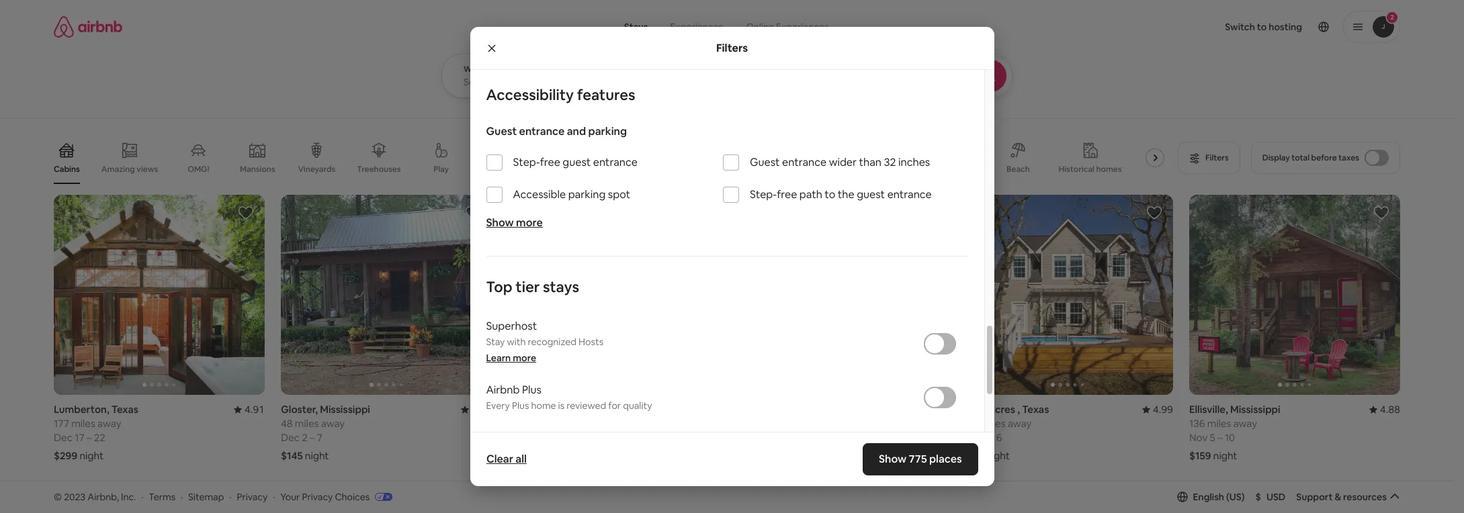 Task type: vqa. For each thing, say whether or not it's contained in the screenshot.


Task type: describe. For each thing, give the bounding box(es) containing it.
stays
[[543, 278, 579, 297]]

add to wishlist: ellisville, mississippi image
[[1374, 205, 1390, 221]]

lumberton, texas 177 miles away dec 17 – 22 $299 night
[[54, 403, 138, 463]]

learn more link
[[486, 352, 536, 364]]

– inside ellisville, mississippi 136 miles away nov 5 – 10 $159 night
[[1218, 432, 1223, 444]]

english (us) button
[[1177, 491, 1245, 503]]

tier
[[516, 278, 540, 297]]

tiny homes
[[812, 164, 855, 175]]

display total before taxes
[[1263, 153, 1360, 163]]

airbnb,
[[88, 491, 119, 503]]

than
[[859, 155, 882, 170]]

show for show 775 places
[[879, 452, 907, 466]]

terms link
[[149, 491, 175, 503]]

4.88 out of 5 average rating image
[[1370, 403, 1401, 416]]

48
[[281, 418, 293, 430]]

display total before taxes button
[[1251, 142, 1401, 174]]

– inside 'gloster, mississippi 48 miles away dec 2 – 7 $145 night'
[[310, 432, 315, 444]]

add to wishlist: gulfport, mississippi image
[[465, 501, 481, 513]]

236
[[962, 418, 980, 430]]

guest for guest entrance wider than 32 inches
[[750, 155, 780, 170]]

amazing views
[[101, 164, 158, 175]]

bay st. louis, mississippi
[[508, 403, 622, 416]]

the-
[[759, 164, 775, 175]]

online experiences link
[[735, 13, 841, 40]]

group containing amazing views
[[54, 132, 1185, 184]]

&
[[1335, 491, 1342, 503]]

1 vertical spatial plus
[[512, 400, 529, 412]]

4.99 out of 5 average rating image
[[1142, 403, 1173, 416]]

grid
[[775, 164, 790, 175]]

top tier stays
[[486, 278, 579, 297]]

taxes
[[1339, 153, 1360, 163]]

night for $159
[[1214, 450, 1238, 463]]

add to wishlist: crystal beach, texas image
[[692, 501, 708, 513]]

nov 9 – 14 $167
[[508, 432, 554, 463]]

filters dialog
[[470, 27, 994, 487]]

louis,
[[542, 403, 569, 416]]

stays tab panel
[[442, 54, 1050, 98]]

add to wishlist: coden, alabama image
[[1374, 501, 1390, 513]]

none search field containing stays
[[442, 0, 1050, 98]]

your
[[280, 491, 300, 503]]

stays button
[[614, 13, 659, 40]]

$299
[[54, 450, 77, 463]]

6 inside shoreacres , texas 236 miles away nov 1 – 6 $137 night
[[997, 432, 1003, 444]]

accessible parking spot
[[513, 188, 630, 202]]

recognized
[[528, 336, 577, 348]]

0 vertical spatial parking
[[588, 125, 627, 139]]

ellisville, mississippi 136 miles away nov 5 – 10 $159 night
[[1190, 403, 1281, 463]]

9
[[529, 432, 534, 444]]

texas inside shoreacres , texas 236 miles away nov 1 – 6 $137 night
[[1022, 403, 1049, 416]]

before
[[1312, 153, 1337, 163]]

$145
[[281, 450, 303, 463]]

mississippi for 48 miles away
[[320, 403, 370, 416]]

show more
[[486, 216, 543, 230]]

dec for 177
[[54, 432, 73, 444]]

1 vertical spatial parking
[[568, 188, 606, 202]]

nov inside ellisville, mississippi 136 miles away nov 5 – 10 $159 night
[[1190, 432, 1208, 444]]

0 horizontal spatial guest
[[563, 155, 591, 170]]

filters
[[716, 41, 748, 55]]

add to wishlist: pensacola, florida image
[[238, 501, 254, 513]]

1 6 from the left
[[769, 432, 775, 444]]

to
[[825, 188, 836, 202]]

nov 1 – 6
[[735, 432, 775, 444]]

profile element
[[862, 0, 1401, 54]]

away for dec 2 – 7
[[321, 418, 345, 430]]

show for show more
[[486, 216, 514, 230]]

guest for guest entrance and parking
[[486, 125, 517, 139]]

where
[[464, 64, 489, 75]]

cabins
[[54, 164, 80, 175]]

gloster,
[[281, 403, 318, 416]]

4 – from the left
[[762, 432, 767, 444]]

Where field
[[464, 76, 639, 88]]

inc.
[[121, 491, 136, 503]]

shoreacres , texas 236 miles away nov 1 – 6 $137 night
[[962, 403, 1049, 463]]

4.99
[[1153, 403, 1173, 416]]

privacy link
[[237, 491, 268, 503]]

countryside
[[541, 164, 588, 175]]

10
[[1225, 432, 1235, 444]]

online experiences
[[746, 21, 829, 33]]

step-free guest entrance
[[513, 155, 638, 170]]

clear all button
[[480, 446, 533, 473]]

support
[[1297, 491, 1333, 503]]

4.92
[[472, 403, 492, 416]]

miles for 136
[[1208, 418, 1232, 430]]

gloster, mississippi 48 miles away dec 2 – 7 $145 night
[[281, 403, 370, 463]]

omg!
[[188, 164, 209, 175]]

2 mississippi from the left
[[571, 403, 622, 416]]

(us)
[[1227, 491, 1245, 503]]

32
[[884, 155, 896, 170]]

display
[[1263, 153, 1290, 163]]

away inside shoreacres , texas 236 miles away nov 1 – 6 $137 night
[[1008, 418, 1032, 430]]

miles for 177
[[71, 418, 95, 430]]

stay
[[486, 336, 505, 348]]

learn
[[486, 352, 511, 364]]

1 horizontal spatial guest
[[857, 188, 885, 202]]

accessibility features
[[486, 86, 636, 104]]

map
[[722, 432, 742, 444]]

0 vertical spatial more
[[516, 216, 543, 230]]

4.91
[[244, 403, 265, 416]]

stays
[[624, 21, 648, 33]]

4 · from the left
[[273, 491, 275, 503]]

– inside shoreacres , texas 236 miles away nov 1 – 6 $137 night
[[989, 432, 994, 444]]

2 privacy from the left
[[302, 491, 333, 503]]

ellisville,
[[1190, 403, 1228, 416]]

away for dec 17 – 22
[[98, 418, 121, 430]]

beach
[[1007, 164, 1030, 175]]

2 experiences from the left
[[776, 21, 829, 33]]

© 2023 airbnb, inc. ·
[[54, 491, 143, 503]]

national
[[668, 164, 700, 175]]

1 1 from the left
[[756, 432, 760, 444]]



Task type: locate. For each thing, give the bounding box(es) containing it.
away up 22
[[98, 418, 121, 430]]

775
[[909, 452, 927, 466]]

sitemap
[[188, 491, 224, 503]]

superhost stay with recognized hosts learn more
[[486, 319, 604, 364]]

away inside lumberton, texas 177 miles away dec 17 – 22 $299 night
[[98, 418, 121, 430]]

4.91 out of 5 average rating image
[[234, 403, 265, 416]]

add to wishlist: gloster, mississippi image
[[465, 205, 481, 221]]

1 vertical spatial more
[[513, 352, 536, 364]]

3 · from the left
[[229, 491, 232, 503]]

off-the-grid
[[744, 164, 790, 175]]

miles down the lumberton,
[[71, 418, 95, 430]]

guest
[[563, 155, 591, 170], [857, 188, 885, 202]]

3 night from the left
[[986, 450, 1010, 463]]

english
[[1193, 491, 1225, 503]]

miles up 2
[[295, 418, 319, 430]]

miles inside shoreacres , texas 236 miles away nov 1 – 6 $137 night
[[982, 418, 1006, 430]]

privacy
[[237, 491, 268, 503], [302, 491, 333, 503]]

$159
[[1190, 450, 1212, 463]]

miles inside 'gloster, mississippi 48 miles away dec 2 – 7 $145 night'
[[295, 418, 319, 430]]

show 775 places
[[879, 452, 962, 466]]

4 away from the left
[[1234, 418, 1258, 430]]

nov inside nov 9 – 14 $167
[[508, 432, 526, 444]]

2 nov from the left
[[735, 432, 754, 444]]

22
[[94, 432, 105, 444]]

group
[[54, 132, 1185, 184], [54, 195, 265, 395], [281, 195, 492, 395], [508, 195, 719, 395], [735, 195, 946, 395], [962, 195, 1173, 395], [1190, 195, 1401, 395], [54, 491, 265, 513], [281, 491, 492, 513], [508, 491, 719, 513], [735, 491, 946, 513], [962, 491, 1173, 513], [1190, 491, 1401, 513]]

1 horizontal spatial dec
[[281, 432, 300, 444]]

features
[[577, 86, 636, 104]]

0 horizontal spatial 6
[[769, 432, 775, 444]]

mississippi up 10
[[1231, 403, 1281, 416]]

4 night from the left
[[1214, 450, 1238, 463]]

0 horizontal spatial step-
[[513, 155, 540, 170]]

miles for 48
[[295, 418, 319, 430]]

1 vertical spatial guest
[[750, 155, 780, 170]]

0 horizontal spatial experiences
[[670, 21, 723, 33]]

1 horizontal spatial show
[[696, 432, 720, 444]]

bay
[[508, 403, 525, 416]]

show
[[486, 216, 514, 230], [696, 432, 720, 444], [879, 452, 907, 466]]

1 miles from the left
[[71, 418, 95, 430]]

homes right tiny
[[829, 164, 855, 175]]

homes for tiny homes
[[829, 164, 855, 175]]

0 vertical spatial guest
[[563, 155, 591, 170]]

plus
[[522, 383, 542, 397], [512, 400, 529, 412]]

6 down shoreacres
[[997, 432, 1003, 444]]

$137
[[962, 450, 984, 463]]

– right 17
[[87, 432, 92, 444]]

1 nov from the left
[[508, 432, 526, 444]]

free down guest entrance and parking on the top of page
[[540, 155, 560, 170]]

away down ,
[[1008, 418, 1032, 430]]

0 horizontal spatial free
[[540, 155, 560, 170]]

mississippi inside 'gloster, mississippi 48 miles away dec 2 – 7 $145 night'
[[320, 403, 370, 416]]

resources
[[1344, 491, 1387, 503]]

airbnb plus every plus home is reviewed for quality
[[486, 383, 652, 412]]

guest right parks
[[750, 155, 780, 170]]

2 horizontal spatial show
[[879, 452, 907, 466]]

nov
[[508, 432, 526, 444], [735, 432, 754, 444], [962, 432, 981, 444], [1190, 432, 1208, 444]]

is
[[558, 400, 565, 412]]

support & resources button
[[1297, 491, 1401, 503]]

2 texas from the left
[[1022, 403, 1049, 416]]

hosts
[[579, 336, 604, 348]]

trending
[[611, 164, 645, 175]]

entrance down beachfront
[[888, 188, 932, 202]]

– down shoreacres
[[989, 432, 994, 444]]

1 away from the left
[[98, 418, 121, 430]]

add to wishlist: lumberton, texas image
[[238, 205, 254, 221]]

lakefront
[[482, 164, 519, 175]]

night down 22
[[80, 450, 104, 463]]

experiences inside button
[[670, 21, 723, 33]]

show right add to wishlist: gloster, mississippi image
[[486, 216, 514, 230]]

parking right and
[[588, 125, 627, 139]]

show for show map
[[696, 432, 720, 444]]

the
[[838, 188, 855, 202]]

off-
[[744, 164, 759, 175]]

texas right ,
[[1022, 403, 1049, 416]]

night inside 'gloster, mississippi 48 miles away dec 2 – 7 $145 night'
[[305, 450, 329, 463]]

17
[[75, 432, 84, 444]]

show 775 places link
[[863, 444, 978, 476]]

– right 9
[[537, 432, 542, 444]]

4 nov from the left
[[1190, 432, 1208, 444]]

entrance up spot
[[593, 155, 638, 170]]

amazing
[[101, 164, 135, 175]]

free for guest
[[540, 155, 560, 170]]

homes for historical homes
[[1096, 164, 1122, 175]]

0 vertical spatial show
[[486, 216, 514, 230]]

– inside nov 9 – 14 $167
[[537, 432, 542, 444]]

night inside shoreacres , texas 236 miles away nov 1 – 6 $137 night
[[986, 450, 1010, 463]]

clear all
[[486, 452, 526, 466]]

night down 10
[[1214, 450, 1238, 463]]

lumberton,
[[54, 403, 109, 416]]

· right inc.
[[141, 491, 143, 503]]

parking left spot
[[568, 188, 606, 202]]

show inside 'link'
[[879, 452, 907, 466]]

– left 7
[[310, 432, 315, 444]]

night inside ellisville, mississippi 136 miles away nov 5 – 10 $159 night
[[1214, 450, 1238, 463]]

experiences right the online
[[776, 21, 829, 33]]

· left add to wishlist: pensacola, florida image
[[229, 491, 232, 503]]

– inside lumberton, texas 177 miles away dec 17 – 22 $299 night
[[87, 432, 92, 444]]

guest right the
[[857, 188, 885, 202]]

0 horizontal spatial mississippi
[[320, 403, 370, 416]]

quality
[[623, 400, 652, 412]]

mississippi for 136 miles away
[[1231, 403, 1281, 416]]

1 horizontal spatial privacy
[[302, 491, 333, 503]]

add to wishlist: shoreacres , texas image
[[1147, 205, 1163, 221]]

4 miles from the left
[[1208, 418, 1232, 430]]

night for $145
[[305, 450, 329, 463]]

2023
[[64, 491, 85, 503]]

2 miles from the left
[[295, 418, 319, 430]]

1 · from the left
[[141, 491, 143, 503]]

terms · sitemap · privacy
[[149, 491, 268, 503]]

3 nov from the left
[[962, 432, 981, 444]]

english (us)
[[1193, 491, 1245, 503]]

2 away from the left
[[321, 418, 345, 430]]

3 mississippi from the left
[[1231, 403, 1281, 416]]

step- down the off-the-grid
[[750, 188, 777, 202]]

terms
[[149, 491, 175, 503]]

2 6 from the left
[[997, 432, 1003, 444]]

1 mississippi from the left
[[320, 403, 370, 416]]

$167
[[508, 450, 530, 463]]

experiences
[[670, 21, 723, 33], [776, 21, 829, 33]]

1 horizontal spatial 6
[[997, 432, 1003, 444]]

top
[[486, 278, 513, 297]]

dec for 48
[[281, 432, 300, 444]]

texas inside lumberton, texas 177 miles away dec 17 – 22 $299 night
[[111, 403, 138, 416]]

1 horizontal spatial free
[[777, 188, 797, 202]]

plus right every
[[512, 400, 529, 412]]

1 horizontal spatial mississippi
[[571, 403, 622, 416]]

night down 7
[[305, 450, 329, 463]]

2 · from the left
[[181, 491, 183, 503]]

0 vertical spatial plus
[[522, 383, 542, 397]]

4.9 out of 5 average rating image
[[921, 403, 946, 416]]

1 night from the left
[[80, 450, 104, 463]]

nov inside shoreacres , texas 236 miles away nov 1 – 6 $137 night
[[962, 432, 981, 444]]

sitemap link
[[188, 491, 224, 503]]

show left map
[[696, 432, 720, 444]]

experiences up the 'filters'
[[670, 21, 723, 33]]

step-free path to the guest entrance
[[750, 188, 932, 202]]

0 horizontal spatial show
[[486, 216, 514, 230]]

more down accessible
[[516, 216, 543, 230]]

wider
[[829, 155, 857, 170]]

night for $299
[[80, 450, 104, 463]]

1 – from the left
[[87, 432, 92, 444]]

step- up accessible
[[513, 155, 540, 170]]

1 horizontal spatial step-
[[750, 188, 777, 202]]

away for nov 5 – 10
[[1234, 418, 1258, 430]]

3 miles from the left
[[982, 418, 1006, 430]]

night right $137
[[986, 450, 1010, 463]]

away inside 'gloster, mississippi 48 miles away dec 2 – 7 $145 night'
[[321, 418, 345, 430]]

texas right the lumberton,
[[111, 403, 138, 416]]

miles down shoreacres
[[982, 418, 1006, 430]]

dec inside lumberton, texas 177 miles away dec 17 – 22 $299 night
[[54, 432, 73, 444]]

parks
[[702, 164, 723, 175]]

2 vertical spatial show
[[879, 452, 907, 466]]

6 – from the left
[[1218, 432, 1223, 444]]

3 away from the left
[[1008, 418, 1032, 430]]

path
[[800, 188, 823, 202]]

4.92 out of 5 average rating image
[[461, 403, 492, 416]]

1 inside shoreacres , texas 236 miles away nov 1 – 6 $137 night
[[983, 432, 987, 444]]

1 horizontal spatial guest
[[750, 155, 780, 170]]

accessible
[[513, 188, 566, 202]]

dec left 2
[[281, 432, 300, 444]]

2 horizontal spatial mississippi
[[1231, 403, 1281, 416]]

· right terms link
[[181, 491, 183, 503]]

guest down and
[[563, 155, 591, 170]]

add to wishlist: new orleans, louisiana image
[[919, 501, 936, 513]]

shoreacres
[[962, 403, 1016, 416]]

1 dec from the left
[[54, 432, 73, 444]]

miles inside ellisville, mississippi 136 miles away nov 5 – 10 $159 night
[[1208, 418, 1232, 430]]

6
[[769, 432, 775, 444], [997, 432, 1003, 444]]

home
[[531, 400, 556, 412]]

away
[[98, 418, 121, 430], [321, 418, 345, 430], [1008, 418, 1032, 430], [1234, 418, 1258, 430]]

1 vertical spatial free
[[777, 188, 797, 202]]

views
[[137, 164, 158, 175]]

1 horizontal spatial homes
[[1096, 164, 1122, 175]]

homes
[[1096, 164, 1122, 175], [829, 164, 855, 175]]

· left your
[[273, 491, 275, 503]]

vineyards
[[298, 164, 336, 175]]

free left path
[[777, 188, 797, 202]]

1 experiences from the left
[[670, 21, 723, 33]]

1 privacy from the left
[[237, 491, 268, 503]]

accessibility
[[486, 86, 574, 104]]

None search field
[[442, 0, 1050, 98]]

dec
[[54, 432, 73, 444], [281, 432, 300, 444]]

dec inside 'gloster, mississippi 48 miles away dec 2 – 7 $145 night'
[[281, 432, 300, 444]]

miles up 5
[[1208, 418, 1232, 430]]

entrance up path
[[782, 155, 827, 170]]

privacy left your
[[237, 491, 268, 503]]

mississippi inside ellisville, mississippi 136 miles away nov 5 – 10 $159 night
[[1231, 403, 1281, 416]]

mississippi right is
[[571, 403, 622, 416]]

step-
[[513, 155, 540, 170], [750, 188, 777, 202]]

show map
[[696, 432, 742, 444]]

2 – from the left
[[310, 432, 315, 444]]

show map button
[[683, 422, 772, 454]]

2
[[302, 432, 308, 444]]

miles inside lumberton, texas 177 miles away dec 17 – 22 $299 night
[[71, 418, 95, 430]]

step- for step-free path to the guest entrance
[[750, 188, 777, 202]]

night inside lumberton, texas 177 miles away dec 17 – 22 $299 night
[[80, 450, 104, 463]]

2 night from the left
[[305, 450, 329, 463]]

1 vertical spatial guest
[[857, 188, 885, 202]]

1 horizontal spatial experiences
[[776, 21, 829, 33]]

guest
[[486, 125, 517, 139], [750, 155, 780, 170]]

privacy right your
[[302, 491, 333, 503]]

mississippi up 7
[[320, 403, 370, 416]]

0 horizontal spatial texas
[[111, 403, 138, 416]]

$
[[1256, 491, 1261, 503]]

1
[[756, 432, 760, 444], [983, 432, 987, 444]]

step- for step-free guest entrance
[[513, 155, 540, 170]]

show left '775'
[[879, 452, 907, 466]]

1 up $137
[[983, 432, 987, 444]]

5 – from the left
[[989, 432, 994, 444]]

0 vertical spatial step-
[[513, 155, 540, 170]]

6 right map
[[769, 432, 775, 444]]

entrance left and
[[519, 125, 565, 139]]

0 horizontal spatial 1
[[756, 432, 760, 444]]

5
[[1210, 432, 1216, 444]]

reviewed
[[567, 400, 606, 412]]

0 horizontal spatial guest
[[486, 125, 517, 139]]

1 texas from the left
[[111, 403, 138, 416]]

7
[[317, 432, 323, 444]]

1 horizontal spatial texas
[[1022, 403, 1049, 416]]

– right 5
[[1218, 432, 1223, 444]]

superhost
[[486, 319, 537, 334]]

homes right the historical
[[1096, 164, 1122, 175]]

guest up lakefront
[[486, 125, 517, 139]]

1 vertical spatial step-
[[750, 188, 777, 202]]

away up 7
[[321, 418, 345, 430]]

dec down the "177"
[[54, 432, 73, 444]]

guest entrance and parking
[[486, 125, 627, 139]]

show inside button
[[696, 432, 720, 444]]

0 vertical spatial free
[[540, 155, 560, 170]]

1 vertical spatial show
[[696, 432, 720, 444]]

away up 10
[[1234, 418, 1258, 430]]

–
[[87, 432, 92, 444], [310, 432, 315, 444], [537, 432, 542, 444], [762, 432, 767, 444], [989, 432, 994, 444], [1218, 432, 1223, 444]]

with
[[507, 336, 526, 348]]

3 – from the left
[[537, 432, 542, 444]]

0 horizontal spatial privacy
[[237, 491, 268, 503]]

0 horizontal spatial dec
[[54, 432, 73, 444]]

free for path
[[777, 188, 797, 202]]

4.9
[[932, 403, 946, 416]]

experiences button
[[659, 13, 735, 40]]

0 vertical spatial guest
[[486, 125, 517, 139]]

texas
[[111, 403, 138, 416], [1022, 403, 1049, 416]]

more down with
[[513, 352, 536, 364]]

– right map
[[762, 432, 767, 444]]

2 dec from the left
[[281, 432, 300, 444]]

away inside ellisville, mississippi 136 miles away nov 5 – 10 $159 night
[[1234, 418, 1258, 430]]

2 1 from the left
[[983, 432, 987, 444]]

all
[[515, 452, 526, 466]]

0 horizontal spatial homes
[[829, 164, 855, 175]]

1 horizontal spatial 1
[[983, 432, 987, 444]]

what can we help you find? tab list
[[614, 13, 735, 40]]

plus up st.
[[522, 383, 542, 397]]

1 right map
[[756, 432, 760, 444]]

more inside superhost stay with recognized hosts learn more
[[513, 352, 536, 364]]

©
[[54, 491, 62, 503]]



